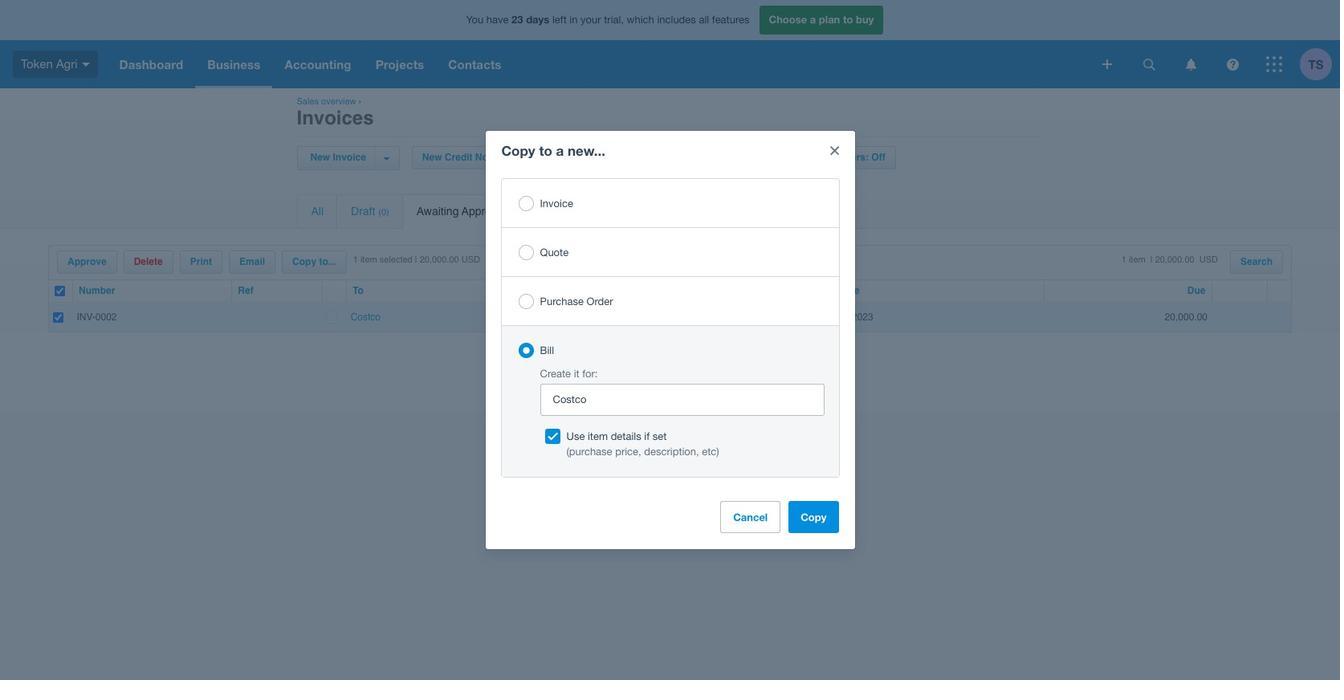 Task type: vqa. For each thing, say whether or not it's contained in the screenshot.
bottom 20,000.00
yes



Task type: locate. For each thing, give the bounding box(es) containing it.
1 horizontal spatial dec
[[816, 311, 833, 323]]

2 14, from the left
[[836, 311, 849, 323]]

invoice
[[333, 152, 366, 163], [780, 152, 813, 163]]

svg image
[[1267, 56, 1283, 72], [1143, 58, 1155, 70], [1186, 58, 1196, 70], [1227, 58, 1239, 70], [1103, 59, 1112, 69], [82, 62, 90, 66]]

reminders:
[[816, 152, 869, 163]]

statements
[[556, 152, 608, 163]]

credit
[[445, 152, 473, 163]]

date
[[603, 285, 624, 296], [839, 285, 860, 296]]

delete link
[[124, 251, 172, 273]]

sales overview › invoices
[[297, 96, 374, 129]]

(1)
[[509, 207, 520, 218]]

0 horizontal spatial awaiting
[[417, 205, 459, 218]]

copy to...
[[292, 256, 336, 267]]

awaiting approval (1)
[[417, 205, 520, 218]]

0 horizontal spatial dec 14, 2023
[[601, 311, 659, 323]]

search link
[[1231, 251, 1283, 273]]

to
[[843, 13, 853, 26]]

0002
[[95, 311, 117, 323]]

0 horizontal spatial date
[[603, 285, 624, 296]]

None checkbox
[[55, 286, 65, 296], [53, 312, 63, 323], [55, 286, 65, 296], [53, 312, 63, 323]]

left
[[553, 14, 567, 26]]

new left credit
[[422, 152, 442, 163]]

2 date from the left
[[839, 285, 860, 296]]

1 horizontal spatial 14,
[[836, 311, 849, 323]]

print
[[190, 256, 212, 267]]

note
[[475, 152, 497, 163]]

invoice down the invoices
[[333, 152, 366, 163]]

print link
[[180, 251, 222, 273]]

send statements
[[530, 152, 608, 163]]

1 horizontal spatial date
[[839, 285, 860, 296]]

2 invoice from the left
[[780, 152, 813, 163]]

0 horizontal spatial 14,
[[621, 311, 635, 323]]

0 horizontal spatial new
[[310, 152, 330, 163]]

0 horizontal spatial 1
[[353, 255, 358, 265]]

dec
[[601, 311, 619, 323], [816, 311, 833, 323]]

which
[[627, 14, 654, 26]]

item
[[361, 255, 377, 265], [1129, 255, 1146, 265]]

2 dec 14, 2023 from the left
[[816, 311, 879, 323]]

1 horizontal spatial invoice
[[780, 152, 813, 163]]

1 due from the left
[[818, 285, 836, 296]]

2 item from the left
[[1129, 255, 1146, 265]]

dec down due date link
[[816, 311, 833, 323]]

1 horizontal spatial 2023
[[852, 311, 874, 323]]

dec 14, 2023
[[601, 311, 659, 323], [816, 311, 879, 323]]

1 new from the left
[[310, 152, 330, 163]]

2 due from the left
[[1188, 285, 1206, 296]]

token
[[21, 57, 53, 70]]

sales
[[297, 96, 319, 107]]

agri
[[56, 57, 78, 70]]

plan
[[819, 13, 840, 26]]

1 for 1 item selected | 20,000.00 usd
[[353, 255, 358, 265]]

invoice left reminders: on the right of the page
[[780, 152, 813, 163]]

1
[[353, 255, 358, 265], [1122, 255, 1127, 265]]

1 horizontal spatial 20,000.00
[[1165, 311, 1208, 323]]

awaiting
[[417, 205, 459, 218], [547, 205, 589, 218]]

1 vertical spatial 20,000.00
[[1165, 311, 1208, 323]]

|
[[415, 255, 417, 265]]

0 horizontal spatial dec
[[601, 311, 619, 323]]

approve
[[67, 256, 107, 267]]

14,
[[621, 311, 635, 323], [836, 311, 849, 323]]

0 horizontal spatial item
[[361, 255, 377, 265]]

awaiting left approval
[[417, 205, 459, 218]]

all
[[311, 205, 324, 218]]

0 vertical spatial 20,000.00
[[420, 255, 459, 265]]

payment
[[592, 205, 637, 218]]

2 awaiting from the left
[[547, 205, 589, 218]]

to...
[[319, 256, 336, 267]]

number
[[79, 285, 115, 296]]

14, down due date link
[[836, 311, 849, 323]]

2 1 from the left
[[1122, 255, 1127, 265]]

have
[[487, 14, 509, 26]]

ts
[[1309, 57, 1324, 71]]

0 horizontal spatial 2023
[[637, 311, 659, 323]]

0 horizontal spatial invoice
[[333, 152, 366, 163]]

new invoice
[[310, 152, 366, 163]]

20,000.00 right |
[[420, 255, 459, 265]]

features
[[712, 14, 750, 26]]

approve link
[[58, 251, 116, 273]]

dec down date link
[[601, 311, 619, 323]]

to link
[[353, 285, 364, 297]]

due
[[818, 285, 836, 296], [1188, 285, 1206, 296]]

1 horizontal spatial due
[[1188, 285, 1206, 296]]

dec 14, 2023 down date link
[[601, 311, 659, 323]]

item for 1 item selected | 20,000.00 usd
[[361, 255, 377, 265]]

due date
[[818, 285, 860, 296]]

14, down date link
[[621, 311, 635, 323]]

in
[[570, 14, 578, 26]]

ts button
[[1300, 40, 1340, 88]]

dec 14, 2023 down due date link
[[816, 311, 879, 323]]

1 dec 14, 2023 from the left
[[601, 311, 659, 323]]

1 item from the left
[[361, 255, 377, 265]]

buy
[[856, 13, 874, 26]]

1 1 from the left
[[353, 255, 358, 265]]

›
[[359, 96, 362, 107]]

ref
[[238, 285, 254, 296]]

1 date from the left
[[603, 285, 624, 296]]

1 invoice from the left
[[333, 152, 366, 163]]

costco
[[351, 311, 381, 323]]

1 horizontal spatial 1
[[1122, 255, 1127, 265]]

20,000.00
[[420, 255, 459, 265], [1165, 311, 1208, 323]]

days
[[526, 13, 550, 26]]

0 horizontal spatial due
[[818, 285, 836, 296]]

2 2023 from the left
[[852, 311, 874, 323]]

2023
[[637, 311, 659, 323], [852, 311, 874, 323]]

new
[[310, 152, 330, 163], [422, 152, 442, 163]]

new inside "link"
[[310, 152, 330, 163]]

1 horizontal spatial item
[[1129, 255, 1146, 265]]

approval
[[462, 205, 506, 218]]

ref link
[[238, 285, 254, 297]]

1 horizontal spatial new
[[422, 152, 442, 163]]

1 awaiting from the left
[[417, 205, 459, 218]]

1 horizontal spatial awaiting
[[547, 205, 589, 218]]

new down the invoices
[[310, 152, 330, 163]]

your
[[581, 14, 601, 26]]

20,000.00 down due "link"
[[1165, 311, 1208, 323]]

2 dec from the left
[[816, 311, 833, 323]]

costco link
[[351, 311, 381, 323]]

awaiting left payment
[[547, 205, 589, 218]]

2 new from the left
[[422, 152, 442, 163]]

1 horizontal spatial dec 14, 2023
[[816, 311, 879, 323]]



Task type: describe. For each thing, give the bounding box(es) containing it.
delete
[[134, 256, 163, 267]]

invoice reminders:                                  off link
[[758, 147, 895, 169]]

awaiting payment
[[547, 205, 640, 218]]

you have 23 days left in your trial, which includes all features
[[466, 13, 750, 26]]

off
[[872, 152, 886, 163]]

invoice reminders:                                  off
[[780, 152, 886, 163]]

invoices
[[297, 107, 374, 129]]

1 dec from the left
[[601, 311, 619, 323]]

copy to... link
[[283, 251, 346, 273]]

ts banner
[[0, 0, 1340, 88]]

invoice inside "link"
[[333, 152, 366, 163]]

inv-0002
[[77, 311, 117, 323]]

awaiting for awaiting approval (1)
[[417, 205, 459, 218]]

inv-
[[77, 311, 95, 323]]

draft
[[351, 205, 375, 218]]

0 horizontal spatial 20,000.00
[[420, 255, 459, 265]]

new credit note link
[[413, 147, 506, 169]]

a
[[810, 13, 816, 26]]

svg image inside token agri popup button
[[82, 62, 90, 66]]

search
[[1241, 256, 1273, 267]]

usd
[[462, 255, 480, 265]]

draft (0)
[[351, 205, 389, 218]]

item for 1 item                          | 20,000.00                              usd
[[1129, 255, 1146, 265]]

awaiting for awaiting payment
[[547, 205, 589, 218]]

due for due "link"
[[1188, 285, 1206, 296]]

trial,
[[604, 14, 624, 26]]

selected
[[380, 255, 413, 265]]

choose a plan to buy
[[769, 13, 874, 26]]

email link
[[230, 251, 275, 273]]

(0)
[[379, 207, 389, 218]]

1 14, from the left
[[621, 311, 635, 323]]

1 item                          | 20,000.00                              usd
[[1122, 255, 1218, 265]]

copy
[[292, 256, 317, 267]]

23
[[512, 13, 523, 26]]

includes
[[657, 14, 696, 26]]

email
[[239, 256, 265, 267]]

new credit note
[[422, 152, 497, 163]]

due date link
[[818, 285, 860, 297]]

all link
[[298, 195, 337, 228]]

date link
[[603, 285, 624, 297]]

1 2023 from the left
[[637, 311, 659, 323]]

awaiting payment link
[[533, 195, 664, 228]]

new invoice link
[[306, 147, 374, 169]]

1 item selected | 20,000.00 usd
[[353, 255, 480, 265]]

to
[[353, 285, 364, 296]]

number link
[[79, 285, 115, 297]]

new for new credit note
[[422, 152, 442, 163]]

due for due date
[[818, 285, 836, 296]]

1 for 1 item                          | 20,000.00                              usd
[[1122, 255, 1127, 265]]

token agri button
[[0, 40, 107, 88]]

new for new invoice
[[310, 152, 330, 163]]

all
[[699, 14, 709, 26]]

sales overview link
[[297, 96, 356, 107]]

send
[[530, 152, 553, 163]]

choose
[[769, 13, 807, 26]]

due link
[[1188, 285, 1206, 297]]

you
[[466, 14, 484, 26]]

send statements link
[[520, 147, 618, 169]]

overview
[[321, 96, 356, 107]]

token agri
[[21, 57, 78, 70]]



